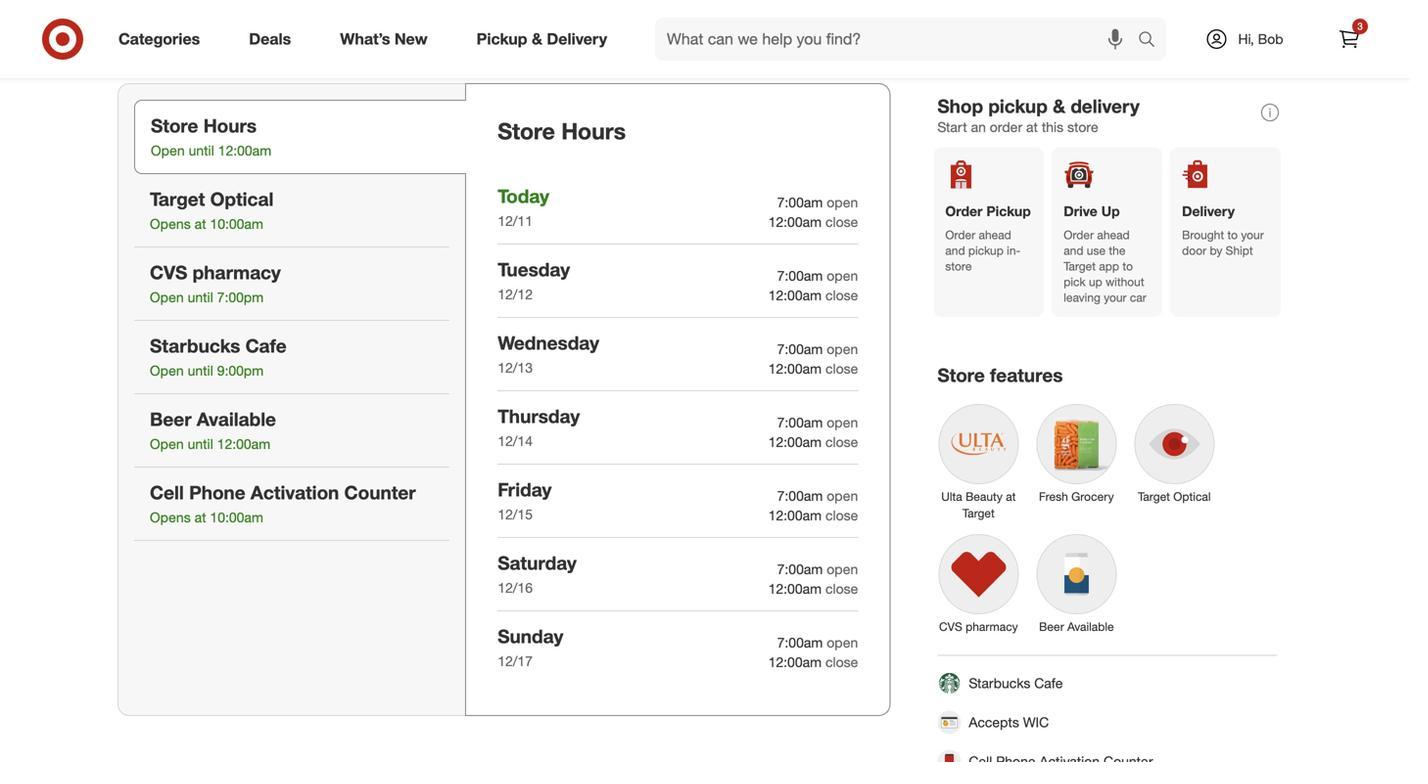 Task type: locate. For each thing, give the bounding box(es) containing it.
1 horizontal spatial cafe
[[1034, 675, 1063, 692]]

pharmacy for cvs pharmacy open until 7:00pm
[[193, 262, 281, 284]]

available
[[197, 408, 276, 431], [1068, 620, 1114, 635]]

cafe
[[245, 335, 287, 358], [1034, 675, 1063, 692]]

delivery up brought
[[1182, 203, 1235, 220]]

open for beer available
[[150, 436, 184, 453]]

5 close from the top
[[826, 507, 858, 524]]

1 vertical spatial pharmacy
[[966, 620, 1018, 635]]

2 close from the top
[[826, 287, 858, 304]]

1 horizontal spatial pickup
[[987, 203, 1031, 220]]

store
[[151, 115, 198, 137], [498, 118, 555, 145], [938, 364, 985, 387]]

opens inside cell phone activation counter opens at 10:00am
[[150, 509, 191, 527]]

cvs pharmacy open until 7:00pm
[[150, 262, 281, 306]]

0 vertical spatial &
[[532, 29, 543, 49]]

sunday 12/17
[[498, 626, 563, 670]]

opens up cvs pharmacy open until 7:00pm
[[150, 216, 191, 233]]

1 and from the left
[[945, 244, 965, 258]]

open left '9:00pm'
[[150, 363, 184, 380]]

optical inside target optical opens at 10:00am
[[210, 188, 274, 211]]

target inside the ulta beauty at target
[[963, 506, 995, 521]]

pharmacy for cvs pharmacy
[[966, 620, 1018, 635]]

order
[[990, 118, 1023, 135]]

to inside drive up order ahead and use the target app to pick up without leaving your car
[[1123, 259, 1133, 274]]

2 open from the top
[[827, 267, 858, 284]]

1 vertical spatial pickup
[[987, 203, 1031, 220]]

7 close from the top
[[826, 654, 858, 671]]

saturday 12/16
[[498, 552, 577, 597]]

0 vertical spatial delivery
[[547, 29, 607, 49]]

beer up cell
[[150, 408, 192, 431]]

12:00am for thursday
[[768, 434, 822, 451]]

starbucks up accepts
[[969, 675, 1031, 692]]

12:00am for sunday
[[768, 654, 822, 671]]

0 vertical spatial starbucks
[[150, 335, 240, 358]]

pharmacy up starbucks cafe at the bottom right
[[966, 620, 1018, 635]]

target optical
[[1138, 490, 1211, 504]]

available for beer available open until 12:00am
[[197, 408, 276, 431]]

beer inside beer available open until 12:00am
[[150, 408, 192, 431]]

fresh
[[1039, 490, 1068, 504]]

1 vertical spatial delivery
[[1182, 203, 1235, 220]]

open for today
[[827, 194, 858, 211]]

1 horizontal spatial beer
[[1039, 620, 1064, 635]]

available inside beer available open until 12:00am
[[197, 408, 276, 431]]

pickup up in-
[[987, 203, 1031, 220]]

1 horizontal spatial your
[[1241, 228, 1264, 243]]

open left 7:00pm
[[150, 289, 184, 306]]

cafe up '9:00pm'
[[245, 335, 287, 358]]

close for sunday
[[826, 654, 858, 671]]

0 vertical spatial 10:00am
[[210, 216, 263, 233]]

1 horizontal spatial hours
[[561, 118, 626, 145]]

7 7:00am open 12:00am close from the top
[[768, 635, 858, 671]]

0 vertical spatial store
[[1068, 118, 1099, 135]]

3 7:00am open 12:00am close from the top
[[768, 341, 858, 377]]

start
[[938, 118, 967, 135]]

pickup right new
[[477, 29, 527, 49]]

0 vertical spatial available
[[197, 408, 276, 431]]

pickup
[[989, 95, 1048, 118], [968, 244, 1004, 258]]

delivery up store hours
[[547, 29, 607, 49]]

0 horizontal spatial pharmacy
[[193, 262, 281, 284]]

1 vertical spatial starbucks
[[969, 675, 1031, 692]]

close for friday
[[826, 507, 858, 524]]

cvs
[[150, 262, 187, 284], [939, 620, 963, 635]]

and
[[945, 244, 965, 258], [1064, 244, 1084, 258]]

open for friday
[[827, 488, 858, 505]]

today
[[498, 185, 549, 208]]

2 7:00am from the top
[[777, 267, 823, 284]]

0 horizontal spatial hours
[[203, 115, 257, 137]]

starbucks for starbucks cafe open until 9:00pm
[[150, 335, 240, 358]]

pickup & delivery link
[[460, 18, 632, 61]]

until inside beer available open until 12:00am
[[188, 436, 213, 453]]

until inside store hours open until 12:00am
[[189, 142, 214, 159]]

0 vertical spatial to
[[1228, 228, 1238, 243]]

ahead inside 'order pickup order ahead and pickup in- store'
[[979, 228, 1011, 243]]

close
[[826, 213, 858, 231], [826, 287, 858, 304], [826, 360, 858, 377], [826, 434, 858, 451], [826, 507, 858, 524], [826, 581, 858, 598], [826, 654, 858, 671]]

at down 'phone'
[[194, 509, 206, 527]]

3 open from the top
[[827, 341, 858, 358]]

& up store hours
[[532, 29, 543, 49]]

12:00am for saturday
[[768, 581, 822, 598]]

0 vertical spatial opens
[[150, 216, 191, 233]]

0 horizontal spatial available
[[197, 408, 276, 431]]

0 horizontal spatial cafe
[[245, 335, 287, 358]]

7:00am open 12:00am close
[[768, 194, 858, 231], [768, 267, 858, 304], [768, 341, 858, 377], [768, 414, 858, 451], [768, 488, 858, 524], [768, 561, 858, 598], [768, 635, 858, 671]]

opens down cell
[[150, 509, 191, 527]]

cvs inside cvs pharmacy open until 7:00pm
[[150, 262, 187, 284]]

7:00am for saturday
[[777, 561, 823, 578]]

store capabilities with hours, vertical tabs tab list
[[118, 83, 466, 717]]

0 horizontal spatial optical
[[210, 188, 274, 211]]

store down categories "link"
[[151, 115, 198, 137]]

0 horizontal spatial starbucks
[[150, 335, 240, 358]]

cvs pharmacy
[[939, 620, 1018, 635]]

6 7:00am open 12:00am close from the top
[[768, 561, 858, 598]]

2 7:00am open 12:00am close from the top
[[768, 267, 858, 304]]

to inside delivery brought to your door by shipt
[[1228, 228, 1238, 243]]

4 7:00am open 12:00am close from the top
[[768, 414, 858, 451]]

0 horizontal spatial &
[[532, 29, 543, 49]]

3 close from the top
[[826, 360, 858, 377]]

1 close from the top
[[826, 213, 858, 231]]

1 vertical spatial cvs
[[939, 620, 963, 635]]

1 vertical spatial beer
[[1039, 620, 1064, 635]]

until left '9:00pm'
[[188, 363, 213, 380]]

1 horizontal spatial store
[[498, 118, 555, 145]]

7 open from the top
[[827, 635, 858, 652]]

0 horizontal spatial beer
[[150, 408, 192, 431]]

hours inside store hours open until 12:00am
[[203, 115, 257, 137]]

1 vertical spatial available
[[1068, 620, 1114, 635]]

0 horizontal spatial store
[[945, 259, 972, 274]]

target up pick
[[1064, 259, 1096, 274]]

pickup inside 'order pickup order ahead and pickup in- store'
[[968, 244, 1004, 258]]

1 vertical spatial pickup
[[968, 244, 1004, 258]]

0 horizontal spatial to
[[1123, 259, 1133, 274]]

7:00am
[[777, 194, 823, 211], [777, 267, 823, 284], [777, 341, 823, 358], [777, 414, 823, 431], [777, 488, 823, 505], [777, 561, 823, 578], [777, 635, 823, 652]]

6 open from the top
[[827, 561, 858, 578]]

beer available
[[1039, 620, 1114, 635]]

target right grocery
[[1138, 490, 1170, 504]]

open
[[827, 194, 858, 211], [827, 267, 858, 284], [827, 341, 858, 358], [827, 414, 858, 431], [827, 488, 858, 505], [827, 561, 858, 578], [827, 635, 858, 652]]

4 open from the top
[[827, 414, 858, 431]]

cafe for starbucks cafe
[[1034, 675, 1063, 692]]

and inside 'order pickup order ahead and pickup in- store'
[[945, 244, 965, 258]]

2 horizontal spatial store
[[938, 364, 985, 387]]

use
[[1087, 244, 1106, 258]]

1 7:00am from the top
[[777, 194, 823, 211]]

store inside 'shop pickup & delivery start an order at this store'
[[1068, 118, 1099, 135]]

up
[[1089, 275, 1103, 290]]

target inside drive up order ahead and use the target app to pick up without leaving your car
[[1064, 259, 1096, 274]]

until for starbucks
[[188, 363, 213, 380]]

until up target optical opens at 10:00am
[[189, 142, 214, 159]]

1 horizontal spatial &
[[1053, 95, 1066, 118]]

0 vertical spatial optical
[[210, 188, 274, 211]]

order inside drive up order ahead and use the target app to pick up without leaving your car
[[1064, 228, 1094, 243]]

pharmacy inside cvs pharmacy open until 7:00pm
[[193, 262, 281, 284]]

1 horizontal spatial available
[[1068, 620, 1114, 635]]

1 horizontal spatial pharmacy
[[966, 620, 1018, 635]]

1 vertical spatial cafe
[[1034, 675, 1063, 692]]

optical for target optical opens at 10:00am
[[210, 188, 274, 211]]

12/14
[[498, 433, 533, 450]]

beer
[[150, 408, 192, 431], [1039, 620, 1064, 635]]

store left the features
[[938, 364, 985, 387]]

0 vertical spatial pickup
[[989, 95, 1048, 118]]

10:00am up cvs pharmacy open until 7:00pm
[[210, 216, 263, 233]]

10:00am down 'phone'
[[210, 509, 263, 527]]

pickup
[[477, 29, 527, 49], [987, 203, 1031, 220]]

accepts
[[969, 714, 1019, 731]]

open inside store hours open until 12:00am
[[151, 142, 185, 159]]

fresh grocery
[[1039, 490, 1114, 504]]

2 10:00am from the top
[[210, 509, 263, 527]]

optical
[[210, 188, 274, 211], [1174, 490, 1211, 504]]

1 horizontal spatial store
[[1068, 118, 1099, 135]]

by
[[1210, 244, 1223, 258]]

your up shipt at the top
[[1241, 228, 1264, 243]]

7 7:00am from the top
[[777, 635, 823, 652]]

ulta beauty at target link
[[930, 396, 1028, 526]]

1 horizontal spatial cvs
[[939, 620, 963, 635]]

1 horizontal spatial starbucks
[[969, 675, 1031, 692]]

cafe up wic
[[1034, 675, 1063, 692]]

bob
[[1258, 30, 1284, 47]]

open for saturday
[[827, 561, 858, 578]]

0 vertical spatial pickup
[[477, 29, 527, 49]]

What can we help you find? suggestions appear below search field
[[655, 18, 1143, 61]]

pharmacy up 7:00pm
[[193, 262, 281, 284]]

1 open from the top
[[827, 194, 858, 211]]

open up cell
[[150, 436, 184, 453]]

order for order pickup
[[945, 228, 976, 243]]

1 vertical spatial opens
[[150, 509, 191, 527]]

target down store hours open until 12:00am
[[150, 188, 205, 211]]

your down without
[[1104, 291, 1127, 305]]

until up 'phone'
[[188, 436, 213, 453]]

saturday
[[498, 552, 577, 575]]

target inside target optical opens at 10:00am
[[150, 188, 205, 211]]

4 close from the top
[[826, 434, 858, 451]]

pickup inside 'order pickup order ahead and pickup in- store'
[[987, 203, 1031, 220]]

0 horizontal spatial store
[[151, 115, 198, 137]]

pickup left in-
[[968, 244, 1004, 258]]

friday 12/15
[[498, 479, 552, 524]]

app
[[1099, 259, 1119, 274]]

ahead inside drive up order ahead and use the target app to pick up without leaving your car
[[1097, 228, 1130, 243]]

1 horizontal spatial delivery
[[1182, 203, 1235, 220]]

2 opens from the top
[[150, 509, 191, 527]]

0 vertical spatial your
[[1241, 228, 1264, 243]]

and inside drive up order ahead and use the target app to pick up without leaving your car
[[1064, 244, 1084, 258]]

1 ahead from the left
[[979, 228, 1011, 243]]

until inside cvs pharmacy open until 7:00pm
[[188, 289, 213, 306]]

1 opens from the top
[[150, 216, 191, 233]]

at right beauty
[[1006, 490, 1016, 504]]

store up today
[[498, 118, 555, 145]]

target down beauty
[[963, 506, 995, 521]]

0 vertical spatial pharmacy
[[193, 262, 281, 284]]

and left in-
[[945, 244, 965, 258]]

at
[[1026, 118, 1038, 135], [194, 216, 206, 233], [1006, 490, 1016, 504], [194, 509, 206, 527]]

12/16
[[498, 580, 533, 597]]

door
[[1182, 244, 1207, 258]]

beer up starbucks cafe at the bottom right
[[1039, 620, 1064, 635]]

1 vertical spatial to
[[1123, 259, 1133, 274]]

drive up order ahead and use the target app to pick up without leaving your car
[[1064, 203, 1147, 305]]

cafe inside starbucks cafe open until 9:00pm
[[245, 335, 287, 358]]

order
[[945, 203, 983, 220], [945, 228, 976, 243], [1064, 228, 1094, 243]]

2 ahead from the left
[[1097, 228, 1130, 243]]

categories link
[[102, 18, 224, 61]]

available for beer available
[[1068, 620, 1114, 635]]

starbucks for starbucks cafe
[[969, 675, 1031, 692]]

what's new
[[340, 29, 428, 49]]

to
[[1228, 228, 1238, 243], [1123, 259, 1133, 274]]

grocery
[[1072, 490, 1114, 504]]

0 vertical spatial cvs
[[150, 262, 187, 284]]

at inside cell phone activation counter opens at 10:00am
[[194, 509, 206, 527]]

4 7:00am from the top
[[777, 414, 823, 431]]

12:00am for wednesday
[[768, 360, 822, 377]]

hours for store hours
[[561, 118, 626, 145]]

0 horizontal spatial delivery
[[547, 29, 607, 49]]

open for tuesday
[[827, 267, 858, 284]]

order for drive up
[[1064, 228, 1094, 243]]

12/11
[[498, 213, 533, 230]]

0 vertical spatial cafe
[[245, 335, 287, 358]]

to up shipt at the top
[[1228, 228, 1238, 243]]

hi, bob
[[1238, 30, 1284, 47]]

close for saturday
[[826, 581, 858, 598]]

close for today
[[826, 213, 858, 231]]

delivery
[[547, 29, 607, 49], [1182, 203, 1235, 220]]

6 7:00am from the top
[[777, 561, 823, 578]]

open inside starbucks cafe open until 9:00pm
[[150, 363, 184, 380]]

5 7:00am open 12:00am close from the top
[[768, 488, 858, 524]]

hours
[[203, 115, 257, 137], [561, 118, 626, 145]]

pickup up "order"
[[989, 95, 1048, 118]]

0 vertical spatial beer
[[150, 408, 192, 431]]

and for drive
[[1064, 244, 1084, 258]]

3 7:00am from the top
[[777, 341, 823, 358]]

1 10:00am from the top
[[210, 216, 263, 233]]

& inside pickup & delivery link
[[532, 29, 543, 49]]

at inside the ulta beauty at target
[[1006, 490, 1016, 504]]

your
[[1241, 228, 1264, 243], [1104, 291, 1127, 305]]

until left 7:00pm
[[188, 289, 213, 306]]

1 vertical spatial optical
[[1174, 490, 1211, 504]]

pickup inside 'shop pickup & delivery start an order at this store'
[[989, 95, 1048, 118]]

starbucks
[[150, 335, 240, 358], [969, 675, 1031, 692]]

1 horizontal spatial and
[[1064, 244, 1084, 258]]

and for order
[[945, 244, 965, 258]]

2 and from the left
[[1064, 244, 1084, 258]]

at up cvs pharmacy open until 7:00pm
[[194, 216, 206, 233]]

7:00am for sunday
[[777, 635, 823, 652]]

12/12
[[498, 286, 533, 303]]

0 horizontal spatial ahead
[[979, 228, 1011, 243]]

12/17
[[498, 653, 533, 670]]

open up target optical opens at 10:00am
[[151, 142, 185, 159]]

0 horizontal spatial pickup
[[477, 29, 527, 49]]

target optical opens at 10:00am
[[150, 188, 274, 233]]

starbucks up '9:00pm'
[[150, 335, 240, 358]]

open inside beer available open until 12:00am
[[150, 436, 184, 453]]

& up this
[[1053, 95, 1066, 118]]

what's new link
[[323, 18, 452, 61]]

to up without
[[1123, 259, 1133, 274]]

0 horizontal spatial cvs
[[150, 262, 187, 284]]

open
[[151, 142, 185, 159], [150, 289, 184, 306], [150, 363, 184, 380], [150, 436, 184, 453]]

and left the use
[[1064, 244, 1084, 258]]

starbucks cafe open until 9:00pm
[[150, 335, 287, 380]]

0 horizontal spatial your
[[1104, 291, 1127, 305]]

cell phone activation counter opens at 10:00am
[[150, 482, 416, 527]]

1 vertical spatial &
[[1053, 95, 1066, 118]]

1 vertical spatial store
[[945, 259, 972, 274]]

1 7:00am open 12:00am close from the top
[[768, 194, 858, 231]]

5 open from the top
[[827, 488, 858, 505]]

1 vertical spatial your
[[1104, 291, 1127, 305]]

1 horizontal spatial ahead
[[1097, 228, 1130, 243]]

5 7:00am from the top
[[777, 488, 823, 505]]

1 vertical spatial 10:00am
[[210, 509, 263, 527]]

until
[[189, 142, 214, 159], [188, 289, 213, 306], [188, 363, 213, 380], [188, 436, 213, 453]]

close for thursday
[[826, 434, 858, 451]]

store for store features
[[938, 364, 985, 387]]

ahead up in-
[[979, 228, 1011, 243]]

starbucks inside starbucks cafe open until 9:00pm
[[150, 335, 240, 358]]

0 horizontal spatial and
[[945, 244, 965, 258]]

until inside starbucks cafe open until 9:00pm
[[188, 363, 213, 380]]

at left this
[[1026, 118, 1038, 135]]

ahead up the
[[1097, 228, 1130, 243]]

cell
[[150, 482, 184, 504]]

opens
[[150, 216, 191, 233], [150, 509, 191, 527]]

store inside store hours open until 12:00am
[[151, 115, 198, 137]]

open inside cvs pharmacy open until 7:00pm
[[150, 289, 184, 306]]

1 horizontal spatial to
[[1228, 228, 1238, 243]]

1 horizontal spatial optical
[[1174, 490, 1211, 504]]

6 close from the top
[[826, 581, 858, 598]]

pharmacy
[[193, 262, 281, 284], [966, 620, 1018, 635]]



Task type: describe. For each thing, give the bounding box(es) containing it.
shipt
[[1226, 244, 1253, 258]]

delivery brought to your door by shipt
[[1182, 203, 1264, 258]]

ahead for pickup
[[979, 228, 1011, 243]]

without
[[1106, 275, 1145, 290]]

wednesday 12/13
[[498, 332, 599, 377]]

beauty
[[966, 490, 1003, 504]]

7:00am for today
[[777, 194, 823, 211]]

what's
[[340, 29, 390, 49]]

shop pickup & delivery start an order at this store
[[938, 95, 1140, 135]]

12:00am for tuesday
[[768, 287, 822, 304]]

search button
[[1129, 18, 1176, 65]]

10:00am inside target optical opens at 10:00am
[[210, 216, 263, 233]]

tuesday
[[498, 258, 570, 281]]

10:00am inside cell phone activation counter opens at 10:00am
[[210, 509, 263, 527]]

7:00am for wednesday
[[777, 341, 823, 358]]

& inside 'shop pickup & delivery start an order at this store'
[[1053, 95, 1066, 118]]

cvs for cvs pharmacy
[[939, 620, 963, 635]]

categories
[[119, 29, 200, 49]]

delivery inside delivery brought to your door by shipt
[[1182, 203, 1235, 220]]

your inside delivery brought to your door by shipt
[[1241, 228, 1264, 243]]

accepts wic
[[969, 714, 1049, 731]]

3 link
[[1328, 18, 1371, 61]]

friday
[[498, 479, 552, 501]]

3
[[1358, 20, 1363, 32]]

7:00am for friday
[[777, 488, 823, 505]]

counter
[[344, 482, 416, 504]]

the
[[1109, 244, 1126, 258]]

ulta beauty at target
[[941, 490, 1016, 521]]

open for cvs pharmacy
[[150, 289, 184, 306]]

open for store hours
[[151, 142, 185, 159]]

7:00am for tuesday
[[777, 267, 823, 284]]

thursday
[[498, 405, 580, 428]]

deals link
[[232, 18, 316, 61]]

search
[[1129, 31, 1176, 51]]

7:00am for thursday
[[777, 414, 823, 431]]

this
[[1042, 118, 1064, 135]]

order pickup order ahead and pickup in- store
[[945, 203, 1031, 274]]

beer for beer available open until 12:00am
[[150, 408, 192, 431]]

new
[[395, 29, 428, 49]]

7:00am open 12:00am close for friday
[[768, 488, 858, 524]]

features
[[990, 364, 1063, 387]]

ulta
[[941, 490, 962, 504]]

cvs pharmacy link
[[930, 526, 1028, 640]]

opens inside target optical opens at 10:00am
[[150, 216, 191, 233]]

open for thursday
[[827, 414, 858, 431]]

an
[[971, 118, 986, 135]]

optical for target optical
[[1174, 490, 1211, 504]]

car
[[1130, 291, 1147, 305]]

until for store
[[189, 142, 214, 159]]

12:00am inside store hours open until 12:00am
[[218, 142, 271, 159]]

store hours
[[498, 118, 626, 145]]

store for store hours
[[498, 118, 555, 145]]

7:00am open 12:00am close for saturday
[[768, 561, 858, 598]]

store features
[[938, 364, 1063, 387]]

beer for beer available
[[1039, 620, 1064, 635]]

store hours open until 12:00am
[[151, 115, 271, 159]]

7:00am open 12:00am close for sunday
[[768, 635, 858, 671]]

open for wednesday
[[827, 341, 858, 358]]

shop
[[938, 95, 983, 118]]

today 12/11
[[498, 185, 549, 230]]

pickup inside pickup & delivery link
[[477, 29, 527, 49]]

pick
[[1064, 275, 1086, 290]]

tuesday 12/12
[[498, 258, 570, 303]]

brought
[[1182, 228, 1224, 243]]

hours for store hours open until 12:00am
[[203, 115, 257, 137]]

wednesday
[[498, 332, 599, 354]]

7:00pm
[[217, 289, 264, 306]]

7:00am open 12:00am close for today
[[768, 194, 858, 231]]

close for tuesday
[[826, 287, 858, 304]]

close for wednesday
[[826, 360, 858, 377]]

beer available open until 12:00am
[[150, 408, 276, 453]]

12/13
[[498, 359, 533, 377]]

7:00am open 12:00am close for thursday
[[768, 414, 858, 451]]

target optical link
[[1126, 396, 1224, 509]]

cafe for starbucks cafe open until 9:00pm
[[245, 335, 287, 358]]

9:00pm
[[217, 363, 264, 380]]

pickup & delivery
[[477, 29, 607, 49]]

12:00am for friday
[[768, 507, 822, 524]]

until for cvs
[[188, 289, 213, 306]]

leaving
[[1064, 291, 1101, 305]]

ahead for up
[[1097, 228, 1130, 243]]

deals
[[249, 29, 291, 49]]

12:00am inside beer available open until 12:00am
[[217, 436, 270, 453]]

up
[[1102, 203, 1120, 220]]

drive
[[1064, 203, 1098, 220]]

cvs for cvs pharmacy open until 7:00pm
[[150, 262, 187, 284]]

at inside 'shop pickup & delivery start an order at this store'
[[1026, 118, 1038, 135]]

until for beer
[[188, 436, 213, 453]]

12:00am for today
[[768, 213, 822, 231]]

open for starbucks cafe
[[150, 363, 184, 380]]

phone
[[189, 482, 245, 504]]

at inside target optical opens at 10:00am
[[194, 216, 206, 233]]

12/15
[[498, 506, 533, 524]]

wic
[[1023, 714, 1049, 731]]

open for sunday
[[827, 635, 858, 652]]

activation
[[251, 482, 339, 504]]

7:00am open 12:00am close for tuesday
[[768, 267, 858, 304]]

store inside 'order pickup order ahead and pickup in- store'
[[945, 259, 972, 274]]

7:00am open 12:00am close for wednesday
[[768, 341, 858, 377]]

store for store hours open until 12:00am
[[151, 115, 198, 137]]

in-
[[1007, 244, 1021, 258]]

hi,
[[1238, 30, 1254, 47]]

thursday 12/14
[[498, 405, 580, 450]]

delivery
[[1071, 95, 1140, 118]]

beer available link
[[1028, 526, 1126, 640]]

your inside drive up order ahead and use the target app to pick up without leaving your car
[[1104, 291, 1127, 305]]

starbucks cafe
[[969, 675, 1063, 692]]

fresh grocery link
[[1028, 396, 1126, 509]]

sunday
[[498, 626, 563, 648]]



Task type: vqa. For each thing, say whether or not it's contained in the screenshot.
DETAILS related to Shipping
no



